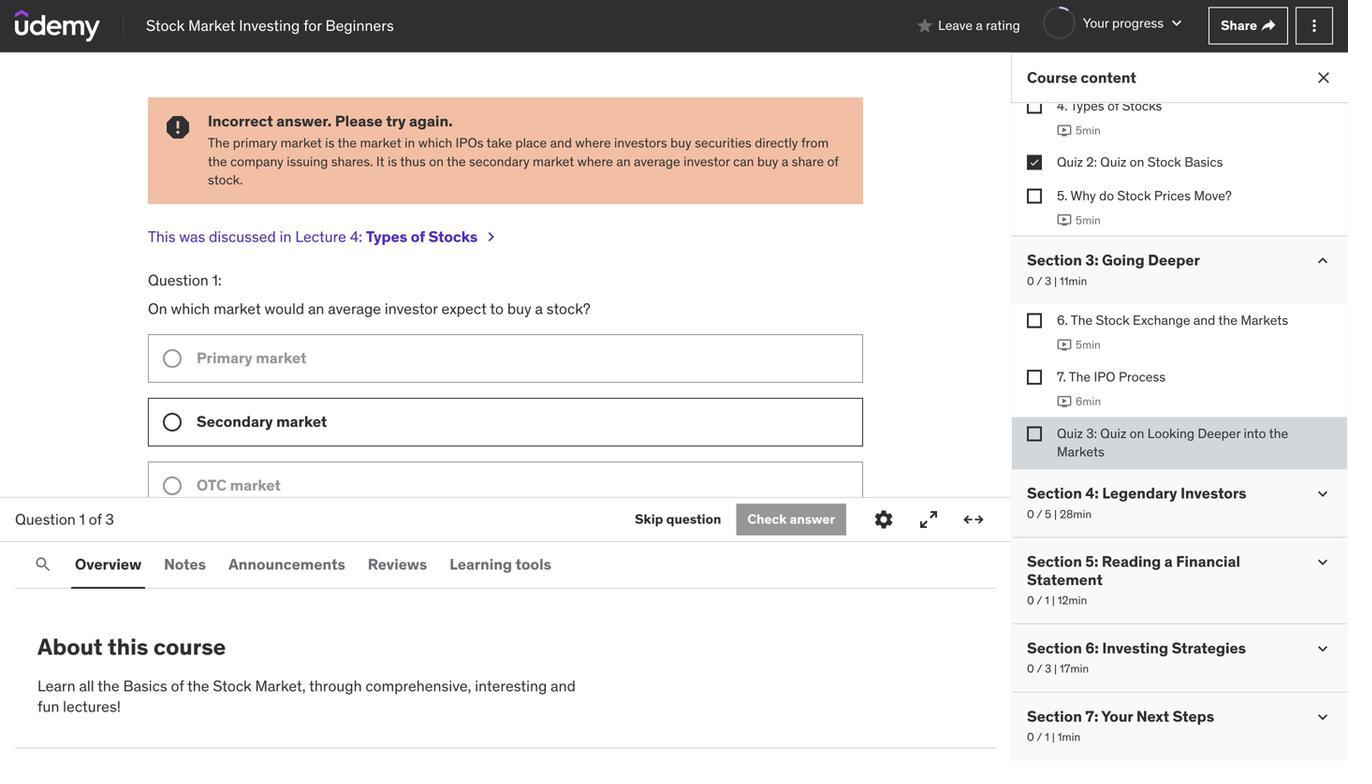 Task type: describe. For each thing, give the bounding box(es) containing it.
learn
[[37, 676, 76, 696]]

question 1 of 3
[[15, 510, 114, 529]]

section 6: investing strategies 0 / 3 | 17min
[[1027, 638, 1246, 676]]

6. the stock exchange and the markets
[[1057, 312, 1289, 329]]

1:
[[212, 271, 222, 290]]

stock up prices
[[1148, 154, 1182, 171]]

stock inside learn all the basics of the stock market, through comprehensive, interesting and fun lectures!
[[213, 676, 252, 696]]

your inside dropdown button
[[1083, 14, 1109, 31]]

0 for section 4: legendary investors
[[1027, 507, 1035, 521]]

open lecture image
[[482, 228, 500, 246]]

section for section 7: your next steps
[[1027, 707, 1082, 726]]

play why do stock prices move? image
[[1057, 213, 1072, 228]]

share button
[[1209, 7, 1289, 44]]

section for section 3: going deeper
[[1027, 251, 1082, 270]]

market inside 'question 1: on which market would an average investor expect to buy a stock?'
[[214, 299, 261, 318]]

was
[[179, 227, 205, 246]]

quiz left 2:
[[1057, 154, 1083, 171]]

statement
[[1027, 570, 1103, 589]]

skip question button
[[635, 504, 721, 536]]

try
[[386, 111, 406, 131]]

2 horizontal spatial buy
[[757, 153, 779, 170]]

section 7: your next steps 0 / 1 | 1min
[[1027, 707, 1215, 744]]

course
[[1027, 68, 1078, 87]]

notes button
[[160, 542, 210, 587]]

market right secondary
[[276, 412, 327, 431]]

quiz down 6min
[[1101, 425, 1127, 442]]

3: for section
[[1086, 251, 1099, 270]]

question
[[666, 511, 721, 528]]

12min
[[1058, 593, 1087, 608]]

small image inside your progress dropdown button
[[1168, 14, 1187, 32]]

your progress
[[1083, 14, 1164, 31]]

prices
[[1155, 187, 1191, 204]]

learning tools
[[450, 555, 552, 574]]

of inside learn all the basics of the stock market, through comprehensive, interesting and fun lectures!
[[171, 676, 184, 696]]

comprehensive,
[[366, 676, 471, 696]]

expect
[[442, 299, 487, 318]]

investing for strategies
[[1103, 638, 1169, 658]]

can
[[733, 153, 754, 170]]

/ for section 6: investing strategies
[[1037, 662, 1042, 676]]

0 inside section 5: reading a financial statement 0 / 1 | 12min
[[1027, 593, 1035, 608]]

sidebar element
[[1011, 0, 1349, 761]]

in inside 'incorrect answer. please try again. the primary market is the market in which ipos take place and where investors buy securities directly from the company issuing shares. it is thus on the secondary market where an average investor can buy a share of stock.'
[[405, 135, 415, 151]]

stock left market
[[146, 16, 185, 35]]

xsmall image for 7. the ipo process
[[1027, 370, 1042, 385]]

investors
[[614, 135, 667, 151]]

0 for section 3: going deeper
[[1027, 274, 1035, 288]]

check
[[748, 511, 787, 528]]

process
[[1119, 369, 1166, 385]]

2:
[[1087, 154, 1097, 171]]

section for section 6: investing strategies
[[1027, 638, 1082, 658]]

/ inside section 5: reading a financial statement 0 / 1 | 12min
[[1037, 593, 1042, 608]]

of left open lecture image
[[411, 227, 425, 246]]

learn all the basics of the stock market, through comprehensive, interesting and fun lectures!
[[37, 676, 576, 717]]

settings image
[[873, 508, 895, 531]]

a inside leave a rating button
[[976, 17, 983, 34]]

small image for section 7: your next steps
[[1314, 708, 1333, 726]]

of up overview
[[89, 510, 102, 529]]

leave
[[938, 17, 973, 34]]

financial
[[1176, 552, 1241, 571]]

interesting
[[475, 676, 547, 696]]

0 vertical spatial buy
[[671, 135, 692, 151]]

1 inside "section 7: your next steps 0 / 1 | 1min"
[[1045, 730, 1050, 744]]

the right exchange
[[1219, 312, 1238, 329]]

legendary
[[1103, 484, 1178, 503]]

a inside section 5: reading a financial statement 0 / 1 | 12min
[[1165, 552, 1173, 571]]

section for section 5: reading a financial statement
[[1027, 552, 1082, 571]]

ipo
[[1094, 369, 1116, 385]]

exchange
[[1133, 312, 1191, 329]]

of inside 'incorrect answer. please try again. the primary market is the market in which ipos take place and where investors buy securities directly from the company issuing shares. it is thus on the secondary market where an average investor can buy a share of stock.'
[[827, 153, 839, 170]]

again.
[[409, 111, 453, 131]]

1 horizontal spatial is
[[388, 153, 397, 170]]

stock.
[[208, 171, 243, 188]]

quiz down 'play the ipo process' image
[[1057, 425, 1083, 442]]

1 horizontal spatial markets
[[1241, 312, 1289, 329]]

course content
[[1027, 68, 1137, 87]]

4.
[[1057, 97, 1068, 114]]

which inside 'incorrect answer. please try again. the primary market is the market in which ipos take place and where investors buy securities directly from the company issuing shares. it is thus on the secondary market where an average investor can buy a share of stock.'
[[418, 135, 453, 151]]

5min for why
[[1076, 213, 1101, 227]]

question for question 1 of 3
[[15, 510, 76, 529]]

leave a rating button
[[916, 3, 1021, 48]]

/ for section 3: going deeper
[[1037, 274, 1042, 288]]

an inside 'incorrect answer. please try again. the primary market is the market in which ipos take place and where investors buy securities directly from the company issuing shares. it is thus on the secondary market where an average investor can buy a share of stock.'
[[617, 153, 631, 170]]

play the stock exchange and the markets image
[[1057, 338, 1072, 353]]

28min
[[1060, 507, 1092, 521]]

3 for section 6: investing strategies
[[1045, 662, 1052, 676]]

4. types of stocks
[[1057, 97, 1162, 114]]

2 xsmall image from the top
[[1027, 426, 1042, 441]]

share
[[792, 153, 824, 170]]

on for quiz 3: quiz on looking deeper into the markets
[[1130, 425, 1145, 442]]

a inside 'question 1: on which market would an average investor expect to buy a stock?'
[[535, 299, 543, 318]]

from
[[802, 135, 829, 151]]

0 vertical spatial 1
[[79, 510, 85, 529]]

securities
[[695, 135, 752, 151]]

| inside "section 7: your next steps 0 / 1 | 1min"
[[1052, 730, 1055, 744]]

| for section 4: legendary investors
[[1054, 507, 1057, 521]]

7.
[[1057, 369, 1066, 385]]

section for section 4: legendary investors
[[1027, 484, 1082, 503]]

question 1: on which market would an average investor expect to buy a stock?
[[148, 271, 594, 318]]

shares.
[[331, 153, 373, 170]]

this
[[148, 227, 176, 246]]

a inside 'incorrect answer. please try again. the primary market is the market in which ipos take place and where investors buy securities directly from the company issuing shares. it is thus on the secondary market where an average investor can buy a share of stock.'
[[782, 153, 789, 170]]

steps
[[1173, 707, 1215, 726]]

market,
[[255, 676, 306, 696]]

about this course
[[37, 633, 226, 661]]

reviews
[[368, 555, 427, 574]]

1 vertical spatial small image
[[1314, 553, 1333, 572]]

0 horizontal spatial is
[[325, 135, 335, 151]]

about
[[37, 633, 103, 661]]

overview button
[[71, 542, 145, 587]]

5.
[[1057, 187, 1068, 204]]

market right otc
[[230, 476, 281, 495]]

section 5: reading a financial statement 0 / 1 | 12min
[[1027, 552, 1241, 608]]

incorrect
[[208, 111, 273, 131]]

investors
[[1181, 484, 1247, 503]]

fullscreen image
[[918, 508, 940, 531]]

1 xsmall image from the top
[[1027, 188, 1042, 203]]

check answer
[[748, 511, 835, 528]]

primary
[[197, 349, 253, 368]]

6.
[[1057, 312, 1068, 329]]

investing for for
[[239, 16, 300, 35]]

company
[[230, 153, 284, 170]]

for
[[304, 16, 322, 35]]

0 horizontal spatial in
[[280, 227, 292, 246]]

answer
[[790, 511, 835, 528]]

market up 'issuing'
[[281, 135, 322, 151]]

| for section 6: investing strategies
[[1054, 662, 1057, 676]]

17min
[[1060, 662, 1089, 676]]

fun
[[37, 697, 59, 717]]

incorrect answer. please try again. the primary market is the market in which ipos take place and where investors buy securities directly from the company issuing shares. it is thus on the secondary market where an average investor can buy a share of stock.
[[208, 111, 839, 188]]

move?
[[1194, 187, 1232, 204]]

section 4: legendary investors button
[[1027, 484, 1247, 503]]

| for section 3: going deeper
[[1054, 274, 1057, 288]]



Task type: locate. For each thing, give the bounding box(es) containing it.
4 0 from the top
[[1027, 662, 1035, 676]]

average inside 'incorrect answer. please try again. the primary market is the market in which ipos take place and where investors buy securities directly from the company issuing shares. it is thus on the secondary market where an average investor can buy a share of stock.'
[[634, 153, 681, 170]]

small image
[[916, 16, 935, 35], [1314, 553, 1333, 572]]

| left 11min
[[1054, 274, 1057, 288]]

investing inside section 6: investing strategies 0 / 3 | 17min
[[1103, 638, 1169, 658]]

2 vertical spatial buy
[[507, 299, 532, 318]]

deeper right going
[[1148, 251, 1200, 270]]

3 left 11min
[[1045, 274, 1052, 288]]

issuing
[[287, 153, 328, 170]]

in left lecture
[[280, 227, 292, 246]]

section 7: your next steps button
[[1027, 707, 1215, 726]]

xsmall image left 6.
[[1027, 313, 1042, 328]]

which inside 'question 1: on which market would an average investor expect to buy a stock?'
[[171, 299, 210, 318]]

1min
[[1058, 730, 1081, 744]]

3 for section 3: going deeper
[[1045, 274, 1052, 288]]

1 horizontal spatial investing
[[1103, 638, 1169, 658]]

market
[[188, 16, 235, 35]]

/ for section 4: legendary investors
[[1037, 507, 1042, 521]]

average
[[634, 153, 681, 170], [328, 299, 381, 318]]

0 vertical spatial 4:
[[350, 227, 362, 246]]

learning
[[450, 555, 512, 574]]

market up it
[[360, 135, 401, 151]]

small image for section 6: investing strategies
[[1314, 639, 1333, 658]]

1 vertical spatial deeper
[[1198, 425, 1241, 442]]

5min right play the stock exchange and the markets icon
[[1076, 338, 1101, 352]]

|
[[1054, 274, 1057, 288], [1054, 507, 1057, 521], [1052, 593, 1055, 608], [1054, 662, 1057, 676], [1052, 730, 1055, 744]]

0 horizontal spatial question
[[15, 510, 76, 529]]

question for question 1: on which market would an average investor expect to buy a stock?
[[148, 271, 209, 290]]

5 / from the top
[[1037, 730, 1042, 744]]

1 vertical spatial and
[[1194, 312, 1216, 329]]

lecture
[[295, 227, 346, 246]]

do
[[1099, 187, 1114, 204]]

0 inside section 6: investing strategies 0 / 3 | 17min
[[1027, 662, 1035, 676]]

the inside 'incorrect answer. please try again. the primary market is the market in which ipos take place and where investors buy securities directly from the company issuing shares. it is thus on the secondary market where an average investor can buy a share of stock.'
[[208, 135, 230, 151]]

3 0 from the top
[[1027, 593, 1035, 608]]

rating
[[986, 17, 1021, 34]]

4 / from the top
[[1037, 662, 1042, 676]]

is up shares.
[[325, 135, 335, 151]]

small image for section 3: going deeper
[[1314, 252, 1333, 270]]

play the ipo process image
[[1057, 394, 1072, 409]]

| inside section 6: investing strategies 0 / 3 | 17min
[[1054, 662, 1057, 676]]

1 5min from the top
[[1076, 123, 1101, 138]]

the right all
[[98, 676, 120, 696]]

3 inside section 6: investing strategies 0 / 3 | 17min
[[1045, 662, 1052, 676]]

2 vertical spatial the
[[1069, 369, 1091, 385]]

the for 6.
[[1071, 312, 1093, 329]]

2 0 from the top
[[1027, 507, 1035, 521]]

| inside section 5: reading a financial statement 0 / 1 | 12min
[[1052, 593, 1055, 608]]

| inside section 4: legendary investors 0 / 5 | 28min
[[1054, 507, 1057, 521]]

0 inside section 4: legendary investors 0 / 5 | 28min
[[1027, 507, 1035, 521]]

1 vertical spatial 3
[[105, 510, 114, 529]]

and inside sidebar element
[[1194, 312, 1216, 329]]

of down course
[[171, 676, 184, 696]]

section inside "section 7: your next steps 0 / 1 | 1min"
[[1027, 707, 1082, 726]]

1 vertical spatial average
[[328, 299, 381, 318]]

3: down 6min
[[1087, 425, 1097, 442]]

0 vertical spatial an
[[617, 153, 631, 170]]

0 for section 6: investing strategies
[[1027, 662, 1035, 676]]

11min
[[1060, 274, 1087, 288]]

question
[[148, 271, 209, 290], [15, 510, 76, 529]]

1 horizontal spatial which
[[418, 135, 453, 151]]

5min right play why do stock prices move? "image"
[[1076, 213, 1101, 227]]

xsmall image for 4. types of stocks
[[1027, 99, 1042, 114]]

a down 'directly'
[[782, 153, 789, 170]]

the up shares.
[[338, 135, 357, 151]]

1 vertical spatial which
[[171, 299, 210, 318]]

a right reading
[[1165, 552, 1173, 571]]

xsmall image
[[1027, 188, 1042, 203], [1027, 426, 1042, 441]]

0 horizontal spatial 4:
[[350, 227, 362, 246]]

take
[[487, 135, 512, 151]]

expanded view image
[[963, 508, 985, 531]]

0 vertical spatial basics
[[1185, 154, 1223, 171]]

1 inside section 5: reading a financial statement 0 / 1 | 12min
[[1045, 593, 1050, 608]]

learning tools button
[[446, 542, 555, 587]]

on
[[429, 153, 444, 170], [1130, 154, 1145, 171], [1130, 425, 1145, 442]]

0 horizontal spatial an
[[308, 299, 324, 318]]

section 4: legendary investors 0 / 5 | 28min
[[1027, 484, 1247, 521]]

1 vertical spatial buy
[[757, 153, 779, 170]]

an down investors
[[617, 153, 631, 170]]

close course content sidebar image
[[1315, 68, 1334, 87]]

0 vertical spatial which
[[418, 135, 453, 151]]

the inside 'quiz 3: quiz on looking deeper into the markets'
[[1269, 425, 1289, 442]]

of inside sidebar element
[[1108, 97, 1119, 114]]

directly
[[755, 135, 798, 151]]

on inside 'quiz 3: quiz on looking deeper into the markets'
[[1130, 425, 1145, 442]]

0 horizontal spatial investing
[[239, 16, 300, 35]]

please
[[335, 111, 383, 131]]

deeper inside 'quiz 3: quiz on looking deeper into the markets'
[[1198, 425, 1241, 442]]

0 vertical spatial question
[[148, 271, 209, 290]]

1 vertical spatial basics
[[123, 676, 167, 696]]

0 horizontal spatial basics
[[123, 676, 167, 696]]

on right thus
[[429, 153, 444, 170]]

average right would
[[328, 299, 381, 318]]

0 vertical spatial and
[[550, 135, 572, 151]]

play types of stocks image
[[1057, 123, 1072, 138]]

your left progress
[[1083, 14, 1109, 31]]

reading
[[1102, 552, 1161, 571]]

through
[[309, 676, 362, 696]]

/ left 1min
[[1037, 730, 1042, 744]]

5min for types
[[1076, 123, 1101, 138]]

0 vertical spatial investing
[[239, 16, 300, 35]]

xsmall image
[[1261, 18, 1276, 33], [1027, 99, 1042, 114], [1027, 155, 1042, 170], [1027, 313, 1042, 328], [1027, 370, 1042, 385]]

secondary
[[197, 412, 273, 431]]

xsmall image for 6. the stock exchange and the markets
[[1027, 313, 1042, 328]]

3: inside section 3: going deeper 0 / 3 | 11min
[[1086, 251, 1099, 270]]

your
[[1083, 14, 1109, 31], [1102, 707, 1133, 726]]

| left 17min
[[1054, 662, 1057, 676]]

1 horizontal spatial buy
[[671, 135, 692, 151]]

4: inside section 4: legendary investors 0 / 5 | 28min
[[1086, 484, 1099, 503]]

1 vertical spatial 5min
[[1076, 213, 1101, 227]]

market down "1:"
[[214, 299, 261, 318]]

1 vertical spatial is
[[388, 153, 397, 170]]

6:
[[1086, 638, 1099, 658]]

0 vertical spatial the
[[208, 135, 230, 151]]

and inside learn all the basics of the stock market, through comprehensive, interesting and fun lectures!
[[551, 676, 576, 696]]

xsmall image left 2:
[[1027, 155, 1042, 170]]

investor left 'expect'
[[385, 299, 438, 318]]

| right 5
[[1054, 507, 1057, 521]]

and right interesting
[[551, 676, 576, 696]]

and inside 'incorrect answer. please try again. the primary market is the market in which ipos take place and where investors buy securities directly from the company issuing shares. it is thus on the secondary market where an average investor can buy a share of stock.'
[[550, 135, 572, 151]]

deeper left into
[[1198, 425, 1241, 442]]

0 vertical spatial 3:
[[1086, 251, 1099, 270]]

5 section from the top
[[1027, 707, 1082, 726]]

basics inside learn all the basics of the stock market, through comprehensive, interesting and fun lectures!
[[123, 676, 167, 696]]

| inside section 3: going deeper 0 / 3 | 11min
[[1054, 274, 1057, 288]]

market down place
[[533, 153, 574, 170]]

which down again.
[[418, 135, 453, 151]]

an inside 'question 1: on which market would an average investor expect to buy a stock?'
[[308, 299, 324, 318]]

course
[[153, 633, 226, 661]]

3: for quiz
[[1087, 425, 1097, 442]]

1 vertical spatial your
[[1102, 707, 1133, 726]]

1 vertical spatial investing
[[1103, 638, 1169, 658]]

all
[[79, 676, 94, 696]]

actions image
[[1305, 16, 1324, 35]]

/ inside section 3: going deeper 0 / 3 | 11min
[[1037, 274, 1042, 288]]

buy
[[671, 135, 692, 151], [757, 153, 779, 170], [507, 299, 532, 318]]

stocks left open lecture image
[[429, 227, 478, 246]]

leave a rating
[[938, 17, 1021, 34]]

0 vertical spatial xsmall image
[[1027, 188, 1042, 203]]

of down content
[[1108, 97, 1119, 114]]

xsmall image left 4.
[[1027, 99, 1042, 114]]

1 horizontal spatial small image
[[1314, 553, 1333, 572]]

xsmall image right share at top
[[1261, 18, 1276, 33]]

investor inside 'incorrect answer. please try again. the primary market is the market in which ipos take place and where investors buy securities directly from the company issuing shares. it is thus on the secondary market where an average investor can buy a share of stock.'
[[684, 153, 730, 170]]

5. why do stock prices move?
[[1057, 187, 1232, 204]]

2 / from the top
[[1037, 507, 1042, 521]]

2 vertical spatial 5min
[[1076, 338, 1101, 352]]

place
[[516, 135, 547, 151]]

2 5min from the top
[[1076, 213, 1101, 227]]

question inside 'question 1: on which market would an average investor expect to buy a stock?'
[[148, 271, 209, 290]]

quiz 2: quiz on stock basics
[[1057, 154, 1223, 171]]

5:
[[1086, 552, 1099, 571]]

stock right do
[[1118, 187, 1151, 204]]

the right 7. in the right of the page
[[1069, 369, 1091, 385]]

4 section from the top
[[1027, 638, 1082, 658]]

udemy image
[[15, 10, 100, 42]]

1 vertical spatial markets
[[1057, 443, 1105, 460]]

1 horizontal spatial 4:
[[1086, 484, 1099, 503]]

on
[[148, 299, 167, 318]]

/ left 17min
[[1037, 662, 1042, 676]]

stock market investing for beginners
[[146, 16, 394, 35]]

6min
[[1076, 394, 1101, 409]]

0 inside section 3: going deeper 0 / 3 | 11min
[[1027, 274, 1035, 288]]

average inside 'question 1: on which market would an average investor expect to buy a stock?'
[[328, 299, 381, 318]]

buy inside 'question 1: on which market would an average investor expect to buy a stock?'
[[507, 299, 532, 318]]

0 horizontal spatial which
[[171, 299, 210, 318]]

5min for the
[[1076, 338, 1101, 352]]

small image inside leave a rating button
[[916, 16, 935, 35]]

| left 1min
[[1052, 730, 1055, 744]]

stock left exchange
[[1096, 312, 1130, 329]]

of right share
[[827, 153, 839, 170]]

question up on
[[148, 271, 209, 290]]

the down ipos
[[447, 153, 466, 170]]

0 vertical spatial your
[[1083, 14, 1109, 31]]

on up 5. why do stock prices move?
[[1130, 154, 1145, 171]]

question up the search image
[[15, 510, 76, 529]]

0 left 1min
[[1027, 730, 1035, 744]]

section up 17min
[[1027, 638, 1082, 658]]

the down 'incorrect'
[[208, 135, 230, 151]]

1 vertical spatial where
[[577, 153, 613, 170]]

1 / from the top
[[1037, 274, 1042, 288]]

1 horizontal spatial types
[[1071, 97, 1105, 114]]

the down course
[[187, 676, 209, 696]]

market down would
[[256, 349, 307, 368]]

section up 11min
[[1027, 251, 1082, 270]]

primary
[[233, 135, 277, 151]]

where
[[575, 135, 611, 151], [577, 153, 613, 170]]

1 vertical spatial types
[[366, 227, 407, 246]]

section inside section 5: reading a financial statement 0 / 1 | 12min
[[1027, 552, 1082, 571]]

stock
[[146, 16, 185, 35], [1148, 154, 1182, 171], [1118, 187, 1151, 204], [1096, 312, 1130, 329], [213, 676, 252, 696]]

0 left 11min
[[1027, 274, 1035, 288]]

markets
[[1241, 312, 1289, 329], [1057, 443, 1105, 460]]

basics inside sidebar element
[[1185, 154, 1223, 171]]

basics up move?
[[1185, 154, 1223, 171]]

0 vertical spatial investor
[[684, 153, 730, 170]]

markets inside 'quiz 3: quiz on looking deeper into the markets'
[[1057, 443, 1105, 460]]

section up 5
[[1027, 484, 1082, 503]]

0 vertical spatial average
[[634, 153, 681, 170]]

5
[[1045, 507, 1052, 521]]

1 section from the top
[[1027, 251, 1082, 270]]

0 vertical spatial stocks
[[1122, 97, 1162, 114]]

0 vertical spatial markets
[[1241, 312, 1289, 329]]

xsmall image left 7. in the right of the page
[[1027, 370, 1042, 385]]

/ down statement
[[1037, 593, 1042, 608]]

1 vertical spatial investor
[[385, 299, 438, 318]]

primary market
[[197, 349, 307, 368]]

lectures!
[[63, 697, 121, 717]]

1 vertical spatial 4:
[[1086, 484, 1099, 503]]

/ inside "section 7: your next steps 0 / 1 | 1min"
[[1037, 730, 1042, 744]]

0 vertical spatial types
[[1071, 97, 1105, 114]]

stock?
[[547, 299, 591, 318]]

5 0 from the top
[[1027, 730, 1035, 744]]

buy right the to
[[507, 299, 532, 318]]

is right it
[[388, 153, 397, 170]]

check answer button
[[736, 504, 847, 536]]

tools
[[516, 555, 552, 574]]

your right the 7:
[[1102, 707, 1133, 726]]

1 vertical spatial in
[[280, 227, 292, 246]]

looking
[[1148, 425, 1195, 442]]

on left looking
[[1130, 425, 1145, 442]]

2 vertical spatial 1
[[1045, 730, 1050, 744]]

/ left 5
[[1037, 507, 1042, 521]]

0 vertical spatial 5min
[[1076, 123, 1101, 138]]

a left stock?
[[535, 299, 543, 318]]

1 horizontal spatial question
[[148, 271, 209, 290]]

search image
[[34, 555, 52, 574]]

deeper inside section 3: going deeper 0 / 3 | 11min
[[1148, 251, 1200, 270]]

announcements
[[229, 555, 345, 574]]

1 0 from the top
[[1027, 274, 1035, 288]]

a
[[976, 17, 983, 34], [782, 153, 789, 170], [535, 299, 543, 318], [1165, 552, 1173, 571]]

which
[[418, 135, 453, 151], [171, 299, 210, 318]]

1 vertical spatial xsmall image
[[1027, 426, 1042, 441]]

section 3: going deeper button
[[1027, 251, 1200, 270]]

0 vertical spatial small image
[[916, 16, 935, 35]]

types right 4.
[[1071, 97, 1105, 114]]

going
[[1102, 251, 1145, 270]]

1 horizontal spatial average
[[634, 153, 681, 170]]

5min right play types of stocks icon
[[1076, 123, 1101, 138]]

3 5min from the top
[[1076, 338, 1101, 352]]

which right on
[[171, 299, 210, 318]]

types up 'question 1: on which market would an average investor expect to buy a stock?'
[[366, 227, 407, 246]]

3: up 11min
[[1086, 251, 1099, 270]]

0 left 5
[[1027, 507, 1035, 521]]

2 vertical spatial 3
[[1045, 662, 1052, 676]]

4: right lecture
[[350, 227, 362, 246]]

content
[[1081, 68, 1137, 87]]

discussed
[[209, 227, 276, 246]]

on which market would an average investor expect to buy a stock? group
[[148, 334, 863, 511]]

otc market
[[197, 476, 281, 495]]

reviews button
[[364, 542, 431, 587]]

7. the ipo process
[[1057, 369, 1166, 385]]

on for quiz 2: quiz on stock basics
[[1130, 154, 1145, 171]]

beginners
[[326, 16, 394, 35]]

1 horizontal spatial stocks
[[1122, 97, 1162, 114]]

your inside "section 7: your next steps 0 / 1 | 1min"
[[1102, 707, 1133, 726]]

section inside section 3: going deeper 0 / 3 | 11min
[[1027, 251, 1082, 270]]

buy right investors
[[671, 135, 692, 151]]

1 up overview
[[79, 510, 85, 529]]

1 horizontal spatial an
[[617, 153, 631, 170]]

3 left 17min
[[1045, 662, 1052, 676]]

small image
[[1168, 14, 1187, 32], [1314, 252, 1333, 270], [1314, 485, 1333, 503], [1314, 639, 1333, 658], [1314, 708, 1333, 726]]

basics down about this course
[[123, 676, 167, 696]]

strategies
[[1172, 638, 1246, 658]]

1 vertical spatial 3:
[[1087, 425, 1097, 442]]

section inside section 4: legendary investors 0 / 5 | 28min
[[1027, 484, 1082, 503]]

1 horizontal spatial investor
[[684, 153, 730, 170]]

the
[[338, 135, 357, 151], [208, 153, 227, 170], [447, 153, 466, 170], [1219, 312, 1238, 329], [1269, 425, 1289, 442], [98, 676, 120, 696], [187, 676, 209, 696]]

section 5: reading a financial statement button
[[1027, 552, 1299, 589]]

0 horizontal spatial buy
[[507, 299, 532, 318]]

4: up 28min on the bottom
[[1086, 484, 1099, 503]]

1 left 1min
[[1045, 730, 1050, 744]]

why
[[1071, 187, 1096, 204]]

0 left 17min
[[1027, 662, 1035, 676]]

next
[[1137, 707, 1170, 726]]

1 horizontal spatial in
[[405, 135, 415, 151]]

1 left 12min
[[1045, 593, 1050, 608]]

3: inside 'quiz 3: quiz on looking deeper into the markets'
[[1087, 425, 1097, 442]]

stocks inside sidebar element
[[1122, 97, 1162, 114]]

1 vertical spatial stocks
[[429, 227, 478, 246]]

stock left "market,"
[[213, 676, 252, 696]]

types inside sidebar element
[[1071, 97, 1105, 114]]

quiz right 2:
[[1101, 154, 1127, 171]]

1 vertical spatial 1
[[1045, 593, 1050, 608]]

xsmall image inside 'share' button
[[1261, 18, 1276, 33]]

buy down 'directly'
[[757, 153, 779, 170]]

an right would
[[308, 299, 324, 318]]

/ inside section 4: legendary investors 0 / 5 | 28min
[[1037, 507, 1042, 521]]

2 section from the top
[[1027, 484, 1082, 503]]

deeper
[[1148, 251, 1200, 270], [1198, 425, 1241, 442]]

investor down securities at the right
[[684, 153, 730, 170]]

0 horizontal spatial small image
[[916, 16, 935, 35]]

section 6: investing strategies button
[[1027, 638, 1246, 658]]

the for 7.
[[1069, 369, 1091, 385]]

share
[[1221, 17, 1258, 34]]

investor inside 'question 1: on which market would an average investor expect to buy a stock?'
[[385, 299, 438, 318]]

the right into
[[1269, 425, 1289, 442]]

1 vertical spatial an
[[308, 299, 324, 318]]

0 vertical spatial 3
[[1045, 274, 1052, 288]]

0 vertical spatial is
[[325, 135, 335, 151]]

ipos
[[456, 135, 484, 151]]

0 horizontal spatial markets
[[1057, 443, 1105, 460]]

section inside section 6: investing strategies 0 / 3 | 17min
[[1027, 638, 1082, 658]]

0 horizontal spatial stocks
[[429, 227, 478, 246]]

the up 'stock.'
[[208, 153, 227, 170]]

3
[[1045, 274, 1052, 288], [105, 510, 114, 529], [1045, 662, 1052, 676]]

| left 12min
[[1052, 593, 1055, 608]]

2 vertical spatial and
[[551, 676, 576, 696]]

on inside 'incorrect answer. please try again. the primary market is the market in which ipos take place and where investors buy securities directly from the company issuing shares. it is thus on the secondary market where an average investor can buy a share of stock.'
[[429, 153, 444, 170]]

0 horizontal spatial average
[[328, 299, 381, 318]]

0 vertical spatial in
[[405, 135, 415, 151]]

3 inside section 3: going deeper 0 / 3 | 11min
[[1045, 274, 1052, 288]]

basics
[[1185, 154, 1223, 171], [123, 676, 167, 696]]

and right place
[[550, 135, 572, 151]]

investing
[[239, 16, 300, 35], [1103, 638, 1169, 658]]

0 horizontal spatial types
[[366, 227, 407, 246]]

stocks down content
[[1122, 97, 1162, 114]]

this was discussed in lecture 4: types of stocks
[[148, 227, 478, 246]]

the right 6.
[[1071, 312, 1093, 329]]

this
[[108, 633, 148, 661]]

to
[[490, 299, 504, 318]]

of
[[1108, 97, 1119, 114], [827, 153, 839, 170], [411, 227, 425, 246], [89, 510, 102, 529], [171, 676, 184, 696]]

section up 1min
[[1027, 707, 1082, 726]]

0 vertical spatial deeper
[[1148, 251, 1200, 270]]

small image for section 4: legendary investors
[[1314, 485, 1333, 503]]

3 section from the top
[[1027, 552, 1082, 571]]

0 vertical spatial where
[[575, 135, 611, 151]]

3 / from the top
[[1037, 593, 1042, 608]]

0 horizontal spatial investor
[[385, 299, 438, 318]]

an
[[617, 153, 631, 170], [308, 299, 324, 318]]

1 vertical spatial the
[[1071, 312, 1093, 329]]

3 up overview
[[105, 510, 114, 529]]

1 vertical spatial question
[[15, 510, 76, 529]]

/ left 11min
[[1037, 274, 1042, 288]]

your progress button
[[1043, 7, 1187, 39]]

/ inside section 6: investing strategies 0 / 3 | 17min
[[1037, 662, 1042, 676]]

investing right 6:
[[1103, 638, 1169, 658]]

1 horizontal spatial basics
[[1185, 154, 1223, 171]]

a left the rating on the top right of page
[[976, 17, 983, 34]]

0 inside "section 7: your next steps 0 / 1 | 1min"
[[1027, 730, 1035, 744]]

and
[[550, 135, 572, 151], [1194, 312, 1216, 329], [551, 676, 576, 696]]



Task type: vqa. For each thing, say whether or not it's contained in the screenshot.
Newest first First
no



